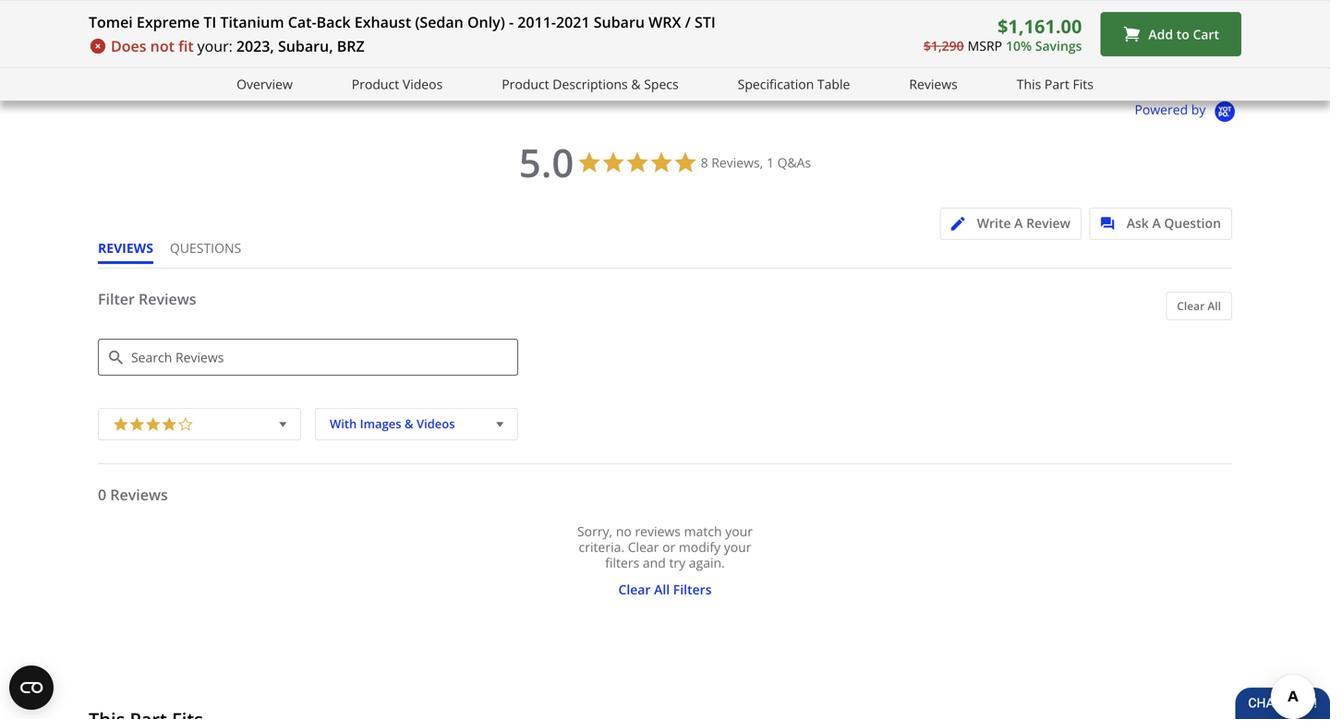 Task type: describe. For each thing, give the bounding box(es) containing it.
dialog image
[[1101, 217, 1124, 231]]

match
[[684, 523, 722, 541]]

write no frame image
[[951, 217, 974, 231]]

images
[[360, 416, 402, 432]]

rating element
[[98, 408, 301, 441]]

product videos link
[[352, 74, 443, 95]]

fit
[[178, 36, 194, 56]]

heat
[[631, 14, 658, 30]]

again.
[[689, 554, 725, 572]]

2023,
[[236, 36, 274, 56]]

sorry,
[[577, 523, 613, 541]]

jdm inside 'link'
[[699, 14, 722, 30]]

to
[[1177, 25, 1190, 43]]

add to cart
[[1149, 25, 1220, 43]]

powered by
[[1135, 101, 1209, 118]]

product videos
[[352, 75, 443, 93]]

reviews
[[98, 239, 153, 257]]

all inside button
[[1208, 298, 1221, 314]]

ask a question button
[[1090, 208, 1233, 240]]

reviews
[[635, 523, 681, 541]]

subaru inside "link"
[[316, 14, 356, 30]]

reviews for 0 reviews
[[110, 485, 168, 505]]

fumoto
[[139, 14, 182, 30]]

guar
[[1307, 14, 1331, 30]]

msrp
[[968, 37, 1003, 54]]

your:
[[197, 36, 233, 56]]

3 total reviews element for style
[[1201, 30, 1331, 46]]

add
[[1149, 25, 1174, 43]]

valve...
[[313, 14, 352, 30]]

style inside "link"
[[1250, 14, 1276, 30]]

product descriptions & specs
[[502, 75, 679, 93]]

add to cart button
[[1101, 12, 1242, 56]]

sorry, no reviews match your criteria. clear or modify your filters and try again. clear all filters
[[577, 523, 753, 599]]

question
[[1165, 214, 1221, 232]]

(2)
[[1093, 30, 1106, 46]]

exhaust
[[355, 12, 411, 32]]

back
[[317, 12, 351, 32]]

$1,161.00
[[998, 13, 1082, 39]]

empty star image
[[177, 414, 194, 433]]

no
[[616, 523, 632, 541]]

magnifying glass image
[[109, 351, 123, 365]]

write a review button
[[940, 208, 1082, 240]]

powered by link
[[1135, 101, 1242, 124]]

brz
[[337, 36, 365, 56]]

filter inside "link"
[[407, 14, 436, 30]]

cart
[[1193, 25, 1220, 43]]

your right match
[[726, 523, 753, 541]]

a for ask
[[1153, 214, 1161, 232]]

your right modify
[[724, 539, 752, 556]]

specification table
[[738, 75, 850, 93]]

1 horizontal spatial subaru
[[594, 12, 645, 32]]

led
[[779, 14, 801, 30]]

(7)
[[208, 30, 221, 46]]

product for product descriptions & specs
[[502, 75, 549, 93]]

2015-
[[446, 14, 477, 30]]

7 total reviews element
[[139, 30, 286, 46]]

subispeed facelift jdm style drl +... link
[[1024, 0, 1227, 30]]

+...
[[1210, 14, 1227, 30]]

10%
[[1006, 37, 1032, 54]]

1 horizontal spatial -
[[509, 12, 514, 32]]

0
[[98, 485, 106, 505]]

9 total reviews element
[[316, 30, 463, 46]]

subispeed facelift jdm style drl +...
[[1024, 14, 1227, 30]]

powered
[[1135, 101, 1188, 118]]

8 reviews, 1 q&as
[[701, 154, 811, 171]]

precision
[[725, 14, 776, 30]]

12 total reviews element
[[847, 30, 995, 46]]

videos inside with images & videos field
[[417, 416, 455, 432]]

2024...
[[477, 14, 514, 30]]

all inside sorry, no reviews match your criteria. clear or modify your filters and try again. clear all filters
[[654, 581, 670, 599]]

olm oe style rain guar
[[1201, 14, 1331, 30]]

olm jdm precision led lift gate...
[[670, 14, 861, 30]]

ask a question
[[1127, 214, 1221, 232]]

reviews,
[[712, 154, 763, 171]]

1 vertical spatial clear
[[628, 539, 659, 556]]

ngk
[[493, 14, 518, 30]]

wrx
[[649, 12, 681, 32]]

cat-
[[288, 12, 317, 32]]

fumoto quick engine oil drain valve...
[[139, 14, 352, 30]]

clear all
[[1177, 298, 1221, 314]]

1 down triangle image from the left
[[275, 415, 291, 434]]

0 vertical spatial reviews
[[910, 75, 958, 93]]

facelift
[[1086, 14, 1126, 30]]

oe
[[1231, 14, 1247, 30]]

tab list containing reviews
[[98, 239, 258, 268]]

specification table link
[[738, 74, 850, 95]]

table
[[818, 75, 850, 93]]

write
[[977, 214, 1011, 232]]

quick
[[185, 14, 217, 30]]

titanium
[[220, 12, 284, 32]]

reviews for filter reviews
[[139, 289, 196, 309]]

modify
[[679, 539, 721, 556]]

range...
[[661, 14, 705, 30]]

clear inside button
[[1177, 298, 1205, 314]]

5.0
[[519, 136, 574, 189]]

3 total reviews element for iridium
[[493, 30, 641, 46]]

oil inside "link"
[[389, 14, 404, 30]]



Task type: locate. For each thing, give the bounding box(es) containing it.
1 style from the left
[[1155, 14, 1182, 30]]

1 vertical spatial filter
[[98, 289, 135, 309]]

2011-
[[518, 12, 556, 32]]

1 olm from the left
[[670, 14, 696, 30]]

0 vertical spatial filter
[[407, 14, 436, 30]]

videos
[[403, 75, 443, 93], [417, 416, 455, 432]]

Images & Videos Filter field
[[315, 408, 518, 441]]

jdm right /
[[699, 14, 722, 30]]

olm inside "link"
[[1201, 14, 1227, 30]]

videos right images
[[417, 416, 455, 432]]

5.0 star rating element
[[519, 136, 574, 189]]

clear down filters
[[619, 581, 651, 599]]

tomei
[[89, 12, 133, 32]]

Rating Filter field
[[98, 408, 301, 441]]

1
[[767, 154, 774, 171]]

1 horizontal spatial filter
[[407, 14, 436, 30]]

$1,290
[[924, 37, 964, 54]]

Search Reviews search field
[[98, 339, 518, 376]]

(sedan
[[415, 12, 464, 32]]

1 a from the left
[[1015, 214, 1023, 232]]

part
[[1045, 75, 1070, 93]]

2 jdm from the left
[[1129, 14, 1152, 30]]

0 horizontal spatial down triangle image
[[275, 415, 291, 434]]

this part fits link
[[1017, 74, 1094, 95]]

ti
[[204, 12, 216, 32]]

olm inside 'link'
[[670, 14, 696, 30]]

0 horizontal spatial 3 total reviews element
[[493, 30, 641, 46]]

1 horizontal spatial product
[[502, 75, 549, 93]]

subispeed
[[1024, 14, 1083, 30]]

- inside "link"
[[439, 14, 443, 30]]

(12)
[[916, 30, 935, 46]]

a for write
[[1015, 214, 1023, 232]]

0 horizontal spatial all
[[654, 581, 670, 599]]

clear left or
[[628, 539, 659, 556]]

overview
[[237, 75, 293, 93]]

engine
[[220, 14, 258, 30]]

0 horizontal spatial product
[[352, 75, 399, 93]]

videos down 9 total reviews 'element'
[[403, 75, 443, 93]]

- left 2015-
[[439, 14, 443, 30]]

reviews down questions
[[139, 289, 196, 309]]

2 style from the left
[[1250, 14, 1276, 30]]

filter inside heading
[[98, 289, 135, 309]]

star image
[[139, 32, 152, 46], [152, 32, 166, 46], [180, 32, 194, 46], [330, 32, 343, 46], [343, 32, 357, 46], [357, 32, 371, 46], [1024, 32, 1038, 46], [1052, 32, 1066, 46], [1066, 32, 1079, 46], [1201, 32, 1215, 46], [113, 414, 129, 433], [161, 414, 177, 433]]

oem
[[359, 14, 386, 30]]

0 vertical spatial videos
[[403, 75, 443, 93]]

- left the laser
[[509, 12, 514, 32]]

savings
[[1036, 37, 1082, 54]]

ngk laser iridium stock heat range...
[[493, 14, 705, 30]]

product down brz at the left top of the page
[[352, 75, 399, 93]]

2 product from the left
[[502, 75, 549, 93]]

filter
[[407, 14, 436, 30], [98, 289, 135, 309]]

with
[[330, 416, 357, 432]]

jdm right "facelift"
[[1129, 14, 1152, 30]]

0 horizontal spatial subaru
[[316, 14, 356, 30]]

& inside 'link'
[[631, 75, 641, 93]]

down triangle image inside with images & videos field
[[492, 415, 508, 434]]

a right write
[[1015, 214, 1023, 232]]

try
[[669, 554, 686, 572]]

2 total reviews element
[[1024, 30, 1172, 46]]

fumoto quick engine oil drain valve... link
[[139, 0, 352, 30]]

laser
[[521, 14, 551, 30]]

olm for olm jdm precision led lift gate...
[[670, 14, 696, 30]]

reviews inside heading
[[139, 289, 196, 309]]

filters
[[673, 581, 712, 599]]

or
[[663, 539, 676, 556]]

/
[[685, 12, 691, 32]]

a inside dropdown button
[[1015, 214, 1023, 232]]

style left drl
[[1155, 14, 1182, 30]]

1 horizontal spatial 3 total reviews element
[[1201, 30, 1331, 46]]

gate...
[[825, 14, 861, 30]]

1 jdm from the left
[[699, 14, 722, 30]]

tab list
[[98, 239, 258, 268]]

2 vertical spatial reviews
[[110, 485, 168, 505]]

does
[[111, 36, 146, 56]]

1 horizontal spatial style
[[1250, 14, 1276, 30]]

criteria.
[[579, 539, 625, 556]]

write a review
[[977, 214, 1071, 232]]

filter reviews heading
[[98, 289, 1233, 325]]

all down 'and'
[[654, 581, 670, 599]]

& left specs
[[631, 75, 641, 93]]

2 olm from the left
[[1201, 14, 1227, 30]]

all down 'question'
[[1208, 298, 1221, 314]]

drain
[[279, 14, 310, 30]]

a right ask
[[1153, 214, 1161, 232]]

star image
[[166, 32, 180, 46], [194, 32, 208, 46], [316, 32, 330, 46], [1038, 32, 1052, 46], [129, 414, 145, 433], [145, 414, 161, 433]]

with images & videos
[[330, 416, 455, 432]]

oil
[[261, 14, 276, 30], [389, 14, 404, 30]]

down triangle image
[[275, 415, 291, 434], [492, 415, 508, 434]]

subaru
[[594, 12, 645, 32], [316, 14, 356, 30]]

filters
[[605, 554, 640, 572]]

olm left oe
[[1201, 14, 1227, 30]]

1 vertical spatial all
[[654, 581, 670, 599]]

& right images
[[405, 416, 414, 432]]

subaru oem oil filter - 2015-2024... link
[[316, 0, 514, 30]]

1 horizontal spatial oil
[[389, 14, 404, 30]]

1 vertical spatial reviews
[[139, 289, 196, 309]]

0 horizontal spatial oil
[[261, 14, 276, 30]]

0 horizontal spatial &
[[405, 416, 414, 432]]

1 horizontal spatial olm
[[1201, 14, 1227, 30]]

stock
[[598, 14, 628, 30]]

images & videos element
[[315, 408, 518, 441]]

1 vertical spatial &
[[405, 416, 414, 432]]

open widget image
[[9, 666, 54, 711]]

clear all button
[[1166, 292, 1233, 321]]

clear all filters link
[[612, 581, 718, 599]]

2 3 total reviews element from the left
[[1201, 30, 1331, 46]]

product inside 'link'
[[502, 75, 549, 93]]

olm oe style rain guar link
[[1201, 0, 1331, 30]]

1 horizontal spatial down triangle image
[[492, 415, 508, 434]]

1 horizontal spatial all
[[1208, 298, 1221, 314]]

0 horizontal spatial jdm
[[699, 14, 722, 30]]

0 horizontal spatial -
[[439, 14, 443, 30]]

1 horizontal spatial &
[[631, 75, 641, 93]]

0 horizontal spatial olm
[[670, 14, 696, 30]]

reviews link
[[910, 74, 958, 95]]

rain
[[1279, 14, 1304, 30]]

product descriptions & specs link
[[502, 74, 679, 95]]

0 vertical spatial all
[[1208, 298, 1221, 314]]

and
[[643, 554, 666, 572]]

ask
[[1127, 214, 1149, 232]]

3 total reviews element
[[493, 30, 641, 46], [1201, 30, 1331, 46]]

reviews right 0
[[110, 485, 168, 505]]

sti
[[695, 12, 716, 32]]

0 reviews
[[98, 485, 168, 505]]

2 vertical spatial clear
[[619, 581, 651, 599]]

1 horizontal spatial a
[[1153, 214, 1161, 232]]

expreme
[[137, 12, 200, 32]]

& for descriptions
[[631, 75, 641, 93]]

subaru,
[[278, 36, 333, 56]]

& inside field
[[405, 416, 414, 432]]

1 horizontal spatial jdm
[[1129, 14, 1152, 30]]

2 a from the left
[[1153, 214, 1161, 232]]

clear down 'question'
[[1177, 298, 1205, 314]]

subaru oem oil filter - 2015-2024...
[[316, 14, 514, 30]]

specification
[[738, 75, 814, 93]]

your
[[726, 523, 753, 541], [724, 539, 752, 556]]

$1,161.00 $1,290 msrp 10% savings
[[924, 13, 1082, 54]]

q&as
[[778, 154, 811, 171]]

videos inside product videos link
[[403, 75, 443, 93]]

2021
[[556, 12, 590, 32]]

product for product videos
[[352, 75, 399, 93]]

1 oil from the left
[[261, 14, 276, 30]]

0 horizontal spatial filter
[[98, 289, 135, 309]]

does not fit your: 2023, subaru, brz
[[111, 36, 365, 56]]

& for images
[[405, 416, 414, 432]]

0 vertical spatial clear
[[1177, 298, 1205, 314]]

2 oil from the left
[[389, 14, 404, 30]]

style right oe
[[1250, 14, 1276, 30]]

olm right heat
[[670, 14, 696, 30]]

by
[[1192, 101, 1206, 118]]

a inside dropdown button
[[1153, 214, 1161, 232]]

this part fits
[[1017, 75, 1094, 93]]

&
[[631, 75, 641, 93], [405, 416, 414, 432]]

drl
[[1185, 14, 1207, 30]]

0 vertical spatial &
[[631, 75, 641, 93]]

2 down triangle image from the left
[[492, 415, 508, 434]]

1 vertical spatial videos
[[417, 416, 455, 432]]

only)
[[467, 12, 505, 32]]

filter reviews
[[98, 289, 196, 309]]

0 horizontal spatial style
[[1155, 14, 1182, 30]]

all
[[1208, 298, 1221, 314], [654, 581, 670, 599]]

review
[[1027, 214, 1071, 232]]

iridium
[[554, 14, 595, 30]]

1 3 total reviews element from the left
[[493, 30, 641, 46]]

1 product from the left
[[352, 75, 399, 93]]

olm for olm oe style rain guar
[[1201, 14, 1227, 30]]

product down the laser
[[502, 75, 549, 93]]

reviews down $1,290
[[910, 75, 958, 93]]

0 horizontal spatial a
[[1015, 214, 1023, 232]]

-
[[509, 12, 514, 32], [439, 14, 443, 30]]

8
[[701, 154, 708, 171]]



Task type: vqa. For each thing, say whether or not it's contained in the screenshot.
or
yes



